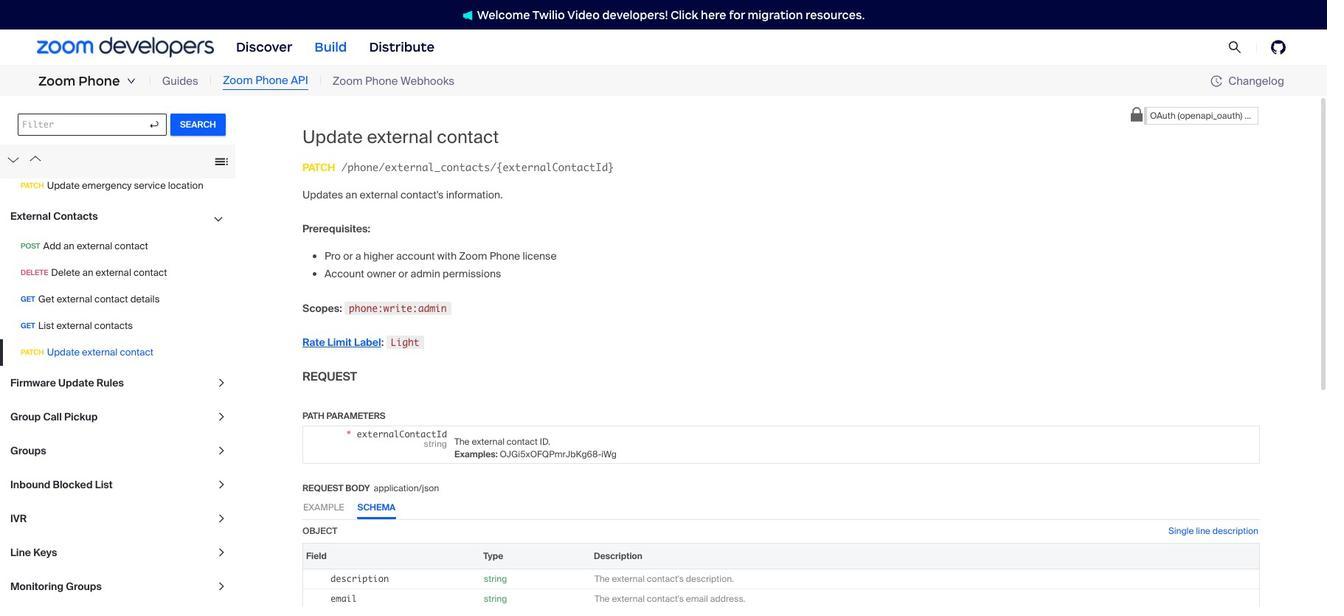 Task type: vqa. For each thing, say whether or not it's contained in the screenshot.
the API
yes



Task type: locate. For each thing, give the bounding box(es) containing it.
0 horizontal spatial phone
[[78, 73, 120, 89]]

phone left the 'api'
[[255, 73, 288, 88]]

request left 'body'
[[303, 482, 344, 494]]

description up email
[[331, 573, 389, 584]]

phone for zoom phone api
[[255, 73, 288, 88]]

1 vertical spatial string
[[484, 593, 507, 605]]

phone for zoom phone webhooks
[[365, 74, 398, 88]]

single
[[1169, 525, 1194, 537]]

phone
[[78, 73, 120, 89], [255, 73, 288, 88], [365, 74, 398, 88]]

description
[[1213, 525, 1259, 537], [331, 573, 389, 584]]

2 horizontal spatial phone
[[365, 74, 398, 88]]

1 horizontal spatial description
[[1213, 525, 1259, 537]]

developers!
[[602, 8, 668, 22]]

notification image
[[462, 10, 477, 20], [462, 10, 473, 20]]

path parameters
[[303, 410, 386, 422]]

description right line
[[1213, 525, 1259, 537]]

0 horizontal spatial description
[[331, 573, 389, 584]]

down image
[[127, 77, 136, 86]]

1 vertical spatial request
[[303, 482, 344, 494]]

zoom for zoom phone
[[38, 73, 75, 89]]

1 request from the top
[[303, 369, 357, 384]]

parameters
[[327, 410, 386, 422]]

field
[[306, 550, 327, 562]]

zoom phone webhooks
[[333, 74, 455, 88]]

here
[[701, 8, 727, 22]]

welcome
[[477, 8, 530, 22]]

phone left down icon
[[78, 73, 120, 89]]

1 phone from the left
[[78, 73, 120, 89]]

0 vertical spatial string
[[484, 573, 507, 585]]

request for request
[[303, 369, 357, 384]]

zoom for zoom phone webhooks
[[333, 74, 363, 88]]

1 zoom from the left
[[38, 73, 75, 89]]

3 phone from the left
[[365, 74, 398, 88]]

2 phone from the left
[[255, 73, 288, 88]]

zoom phone
[[38, 73, 120, 89]]

3 zoom from the left
[[333, 74, 363, 88]]

history image
[[1211, 75, 1229, 87], [1211, 75, 1223, 87]]

string for email
[[484, 593, 507, 605]]

welcome twilio video developers! click here for migration resources.
[[477, 8, 865, 22]]

2 zoom from the left
[[223, 73, 253, 88]]

2 horizontal spatial zoom
[[333, 74, 363, 88]]

request
[[303, 369, 357, 384], [303, 482, 344, 494]]

2 string from the top
[[484, 593, 507, 605]]

twilio
[[533, 8, 565, 22]]

0 vertical spatial description
[[1213, 525, 1259, 537]]

phone for zoom phone
[[78, 73, 120, 89]]

1 string from the top
[[484, 573, 507, 585]]

string for description
[[484, 573, 507, 585]]

0 horizontal spatial zoom
[[38, 73, 75, 89]]

zoom phone webhooks link
[[333, 73, 455, 89]]

phone left webhooks
[[365, 74, 398, 88]]

zoom for zoom phone api
[[223, 73, 253, 88]]

1 vertical spatial description
[[331, 573, 389, 584]]

zoom phone api link
[[223, 72, 308, 90]]

github image
[[1271, 40, 1286, 55]]

1 horizontal spatial zoom
[[223, 73, 253, 88]]

2 request from the top
[[303, 482, 344, 494]]

request up path parameters
[[303, 369, 357, 384]]

search image
[[1228, 40, 1242, 54], [1228, 40, 1242, 54]]

for
[[729, 8, 745, 22]]

string
[[484, 573, 507, 585], [484, 593, 507, 605]]

0 vertical spatial request
[[303, 369, 357, 384]]

1 horizontal spatial phone
[[255, 73, 288, 88]]

zoom
[[38, 73, 75, 89], [223, 73, 253, 88], [333, 74, 363, 88]]

type
[[483, 550, 503, 562]]



Task type: describe. For each thing, give the bounding box(es) containing it.
click
[[671, 8, 698, 22]]

zoom phone api
[[223, 73, 308, 88]]

path
[[303, 410, 325, 422]]

welcome twilio video developers! click here for migration resources. link
[[448, 7, 880, 23]]

body
[[346, 482, 370, 494]]

application/json
[[374, 482, 439, 494]]

migration
[[748, 8, 803, 22]]

zoom developer logo image
[[37, 37, 214, 57]]

request for request body application/json
[[303, 482, 344, 494]]

email
[[331, 593, 357, 604]]

guides link
[[162, 73, 198, 89]]

changelog
[[1229, 73, 1285, 88]]

single line description
[[1169, 525, 1259, 537]]

changelog link
[[1211, 73, 1285, 88]]

api
[[291, 73, 308, 88]]

video
[[567, 8, 600, 22]]

guides
[[162, 74, 198, 88]]

request body application/json
[[303, 482, 439, 494]]

resources.
[[806, 8, 865, 22]]

line
[[1196, 525, 1211, 537]]

object
[[303, 525, 337, 537]]

webhooks
[[401, 74, 455, 88]]

github image
[[1271, 40, 1286, 55]]



